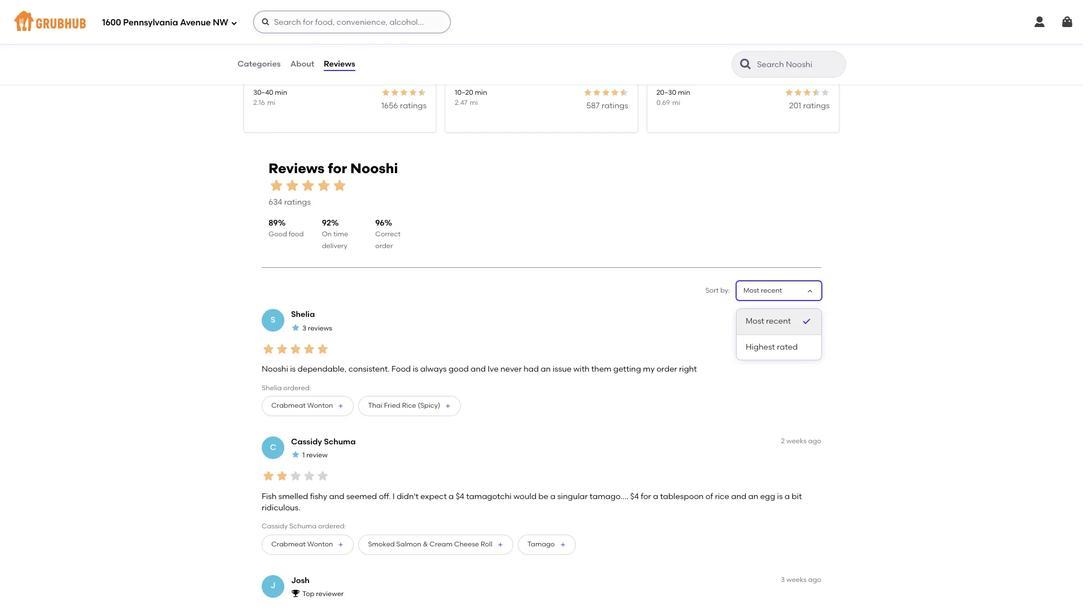 Task type: vqa. For each thing, say whether or not it's contained in the screenshot.
correct?
no



Task type: describe. For each thing, give the bounding box(es) containing it.
fish smelled fishy and seemed off. i didn't expect a $4 tamagotchi would be a singular tamago.... $4 for a tablespoon of rice and an egg is a bit ridiculous.
[[262, 492, 802, 513]]

top reviewer
[[302, 590, 344, 598]]

order inside 96 correct order
[[375, 242, 393, 250]]

tamago button
[[518, 535, 576, 555]]

1656 ratings
[[381, 101, 427, 110]]

roll
[[481, 541, 493, 548]]

correct
[[375, 230, 401, 238]]

Search Nooshi search field
[[756, 59, 842, 70]]

crabmeat wonton for is
[[271, 402, 333, 410]]

nooshi is dependable, consistent. food is always good and ive never had an issue with them getting my order right
[[262, 365, 697, 374]]

1 for 1 week ago
[[786, 310, 788, 318]]

bit
[[792, 492, 802, 501]]

1 vertical spatial order
[[657, 365, 677, 374]]

ihop link
[[253, 59, 427, 72]]

reviews for reviews
[[324, 59, 355, 69]]

singular
[[557, 492, 588, 501]]

had
[[524, 365, 539, 374]]

3 weeks ago
[[781, 576, 822, 584]]

3 for 3 weeks ago
[[781, 576, 785, 584]]

min for 201 ratings
[[678, 89, 690, 97]]

201
[[789, 101, 801, 110]]

0 vertical spatial ordered:
[[283, 384, 311, 392]]

1 horizontal spatial and
[[471, 365, 486, 374]]

of
[[706, 492, 713, 501]]

delivery
[[322, 242, 347, 250]]

min for 587 ratings
[[475, 89, 487, 97]]

30–40 min 2.16 mi
[[253, 89, 287, 106]]

cassidy  schuma ordered:
[[262, 523, 346, 531]]

2 $4 from the left
[[630, 492, 639, 501]]

top
[[302, 590, 314, 598]]

p.f. chang's  logo image
[[648, 0, 839, 70]]

reviews for nooshi
[[269, 160, 398, 177]]

about
[[290, 59, 314, 69]]

review
[[306, 452, 328, 460]]

most recent inside most recent option
[[746, 317, 791, 326]]

thai fried rice (spicy)
[[368, 402, 440, 410]]

0 horizontal spatial and
[[329, 492, 344, 501]]

ratings for 201 ratings
[[803, 101, 830, 110]]

plus icon image for crabmeat wonton button for dependable,
[[338, 403, 344, 410]]

2.16
[[253, 99, 265, 106]]

30–40
[[253, 89, 273, 97]]

most inside sort by: field
[[744, 287, 759, 294]]

&
[[423, 541, 428, 548]]

time
[[333, 230, 348, 238]]

plus icon image for thai fried rice (spicy) button
[[445, 403, 452, 410]]

fishy
[[310, 492, 327, 501]]

food
[[392, 365, 411, 374]]

wonton for fishy
[[307, 541, 333, 548]]

0 horizontal spatial svg image
[[231, 19, 237, 26]]

tamago
[[528, 541, 555, 548]]

1 a from the left
[[449, 492, 454, 501]]

ridiculous.
[[262, 503, 301, 513]]

josh
[[291, 576, 310, 585]]

Search for food, convenience, alcohol... search field
[[253, 11, 451, 33]]

1600 pennsylvania avenue nw
[[102, 17, 228, 27]]

wonton for dependable,
[[307, 402, 333, 410]]

587 ratings
[[587, 101, 628, 110]]

634
[[269, 198, 282, 207]]

92
[[322, 218, 331, 228]]

recent inside sort by: field
[[761, 287, 782, 294]]

ratings for 587 ratings
[[602, 101, 628, 110]]

seemed
[[346, 492, 377, 501]]

1600
[[102, 17, 121, 27]]

1 horizontal spatial ordered:
[[318, 523, 346, 531]]

1 horizontal spatial svg image
[[261, 17, 270, 27]]

mi for 587 ratings
[[470, 99, 478, 106]]

never
[[501, 365, 522, 374]]

salmon
[[396, 541, 421, 548]]

trophy icon image
[[291, 589, 300, 598]]

96 correct order
[[375, 218, 401, 250]]

1656
[[381, 101, 398, 110]]

plus icon image for crabmeat wonton button for fishy
[[338, 541, 344, 548]]

2
[[781, 437, 785, 445]]

0 vertical spatial most recent
[[744, 287, 782, 294]]

ihop
[[253, 59, 277, 70]]

pennsylvania
[[123, 17, 178, 27]]

3 a from the left
[[653, 492, 658, 501]]

egg
[[760, 492, 775, 501]]

with
[[574, 365, 590, 374]]

rice
[[715, 492, 729, 501]]

2.47
[[455, 99, 468, 106]]

issue
[[553, 365, 572, 374]]

about button
[[290, 44, 315, 85]]

1 vertical spatial nooshi
[[262, 365, 288, 374]]

2 horizontal spatial and
[[731, 492, 747, 501]]

96
[[375, 218, 385, 228]]

&pizza (h street) logo image
[[446, 0, 637, 70]]

nw
[[213, 17, 228, 27]]

by:
[[721, 287, 730, 294]]

reviews
[[308, 324, 332, 332]]

92 on time delivery
[[322, 218, 348, 250]]

cassidy  schuma
[[291, 437, 356, 447]]

0 horizontal spatial is
[[290, 365, 296, 374]]

an inside fish smelled fishy and seemed off. i didn't expect a $4 tamagotchi would be a singular tamago.... $4 for a tablespoon of rice and an egg is a bit ridiculous.
[[748, 492, 759, 501]]

off.
[[379, 492, 391, 501]]

shelia for shelia
[[291, 310, 315, 320]]

highest
[[746, 342, 775, 352]]

tablespoon
[[660, 492, 704, 501]]

s
[[271, 316, 275, 325]]

smelled
[[278, 492, 308, 501]]

cassidy for cassidy  schuma
[[291, 437, 322, 447]]

avenue
[[180, 17, 211, 27]]

2 a from the left
[[550, 492, 556, 501]]

sort
[[706, 287, 719, 294]]

634 ratings
[[269, 198, 311, 207]]

schuma for cassidy  schuma ordered:
[[289, 523, 317, 531]]



Task type: locate. For each thing, give the bounding box(es) containing it.
mi for 201 ratings
[[672, 99, 681, 106]]

ratings right "1656"
[[400, 101, 427, 110]]

0 horizontal spatial an
[[541, 365, 551, 374]]

nooshi up shelia ordered:
[[262, 365, 288, 374]]

check icon image
[[801, 316, 813, 328]]

for inside fish smelled fishy and seemed off. i didn't expect a $4 tamagotchi would be a singular tamago.... $4 for a tablespoon of rice and an egg is a bit ridiculous.
[[641, 492, 651, 501]]

2 min from the left
[[475, 89, 487, 97]]

plus icon image inside thai fried rice (spicy) button
[[445, 403, 452, 410]]

0 vertical spatial wonton
[[307, 402, 333, 410]]

3 min from the left
[[678, 89, 690, 97]]

an
[[541, 365, 551, 374], [748, 492, 759, 501]]

0 horizontal spatial 1
[[302, 452, 305, 460]]

crabmeat for is
[[271, 402, 306, 410]]

plus icon image for smoked salmon & cream cheese roll button
[[497, 541, 504, 548]]

a right expect
[[449, 492, 454, 501]]

1 vertical spatial recent
[[766, 317, 791, 326]]

and right 'rice'
[[731, 492, 747, 501]]

mi inside 20–30 min 0.69 mi
[[672, 99, 681, 106]]

1 vertical spatial ago
[[808, 437, 822, 445]]

1 vertical spatial 3
[[781, 576, 785, 584]]

0 horizontal spatial for
[[328, 160, 347, 177]]

shelia ordered:
[[262, 384, 311, 392]]

1 vertical spatial most recent
[[746, 317, 791, 326]]

schuma up the review
[[324, 437, 356, 447]]

categories button
[[237, 44, 281, 85]]

plus icon image right the (spicy)
[[445, 403, 452, 410]]

most inside option
[[746, 317, 764, 326]]

schuma for cassidy  schuma
[[324, 437, 356, 447]]

587
[[587, 101, 600, 110]]

1 vertical spatial wonton
[[307, 541, 333, 548]]

weeks for cassidy  schuma
[[787, 437, 807, 445]]

cassidy
[[291, 437, 322, 447], [262, 523, 288, 531]]

0 vertical spatial ago
[[808, 310, 822, 318]]

0 horizontal spatial cassidy
[[262, 523, 288, 531]]

crabmeat wonton for smelled
[[271, 541, 333, 548]]

wonton down 'cassidy  schuma ordered:'
[[307, 541, 333, 548]]

svg image right nw
[[231, 19, 237, 26]]

nooshi up 96
[[350, 160, 398, 177]]

consistent.
[[348, 365, 390, 374]]

ratings right 201
[[803, 101, 830, 110]]

svg image
[[1033, 15, 1047, 29], [261, 17, 270, 27], [231, 19, 237, 26]]

2 ago from the top
[[808, 437, 822, 445]]

wonton up cassidy  schuma
[[307, 402, 333, 410]]

min right 20–30
[[678, 89, 690, 97]]

1 horizontal spatial for
[[641, 492, 651, 501]]

0 vertical spatial 3
[[302, 324, 306, 332]]

0 vertical spatial crabmeat wonton button
[[262, 396, 354, 416]]

i
[[393, 492, 395, 501]]

plus icon image for tamago button
[[559, 541, 566, 548]]

plus icon image
[[338, 403, 344, 410], [445, 403, 452, 410], [338, 541, 344, 548], [497, 541, 504, 548], [559, 541, 566, 548]]

2 crabmeat from the top
[[271, 541, 306, 548]]

plus icon image right tamago
[[559, 541, 566, 548]]

rice
[[402, 402, 416, 410]]

1 mi from the left
[[267, 99, 275, 106]]

crabmeat for smelled
[[271, 541, 306, 548]]

0 vertical spatial crabmeat
[[271, 402, 306, 410]]

1 week ago
[[786, 310, 822, 318]]

week
[[790, 310, 807, 318]]

0 vertical spatial for
[[328, 160, 347, 177]]

1 review
[[302, 452, 328, 460]]

order down correct
[[375, 242, 393, 250]]

cassidy for cassidy  schuma ordered:
[[262, 523, 288, 531]]

recent up most recent option
[[761, 287, 782, 294]]

svg image up categories
[[261, 17, 270, 27]]

0 vertical spatial schuma
[[324, 437, 356, 447]]

1 ago from the top
[[808, 310, 822, 318]]

is right food
[[413, 365, 419, 374]]

2 horizontal spatial is
[[777, 492, 783, 501]]

1 horizontal spatial shelia
[[291, 310, 315, 320]]

2 vertical spatial ago
[[808, 576, 822, 584]]

weeks for josh
[[787, 576, 807, 584]]

0 vertical spatial nooshi
[[350, 160, 398, 177]]

expect
[[421, 492, 447, 501]]

is
[[290, 365, 296, 374], [413, 365, 419, 374], [777, 492, 783, 501]]

on
[[322, 230, 332, 238]]

1 vertical spatial cassidy
[[262, 523, 288, 531]]

2 weeks ago
[[781, 437, 822, 445]]

1 vertical spatial reviews
[[269, 160, 325, 177]]

plus icon image left "smoked" at left
[[338, 541, 344, 548]]

plus icon image left thai
[[338, 403, 344, 410]]

min right 30–40
[[275, 89, 287, 97]]

10–20 min 2.47 mi
[[455, 89, 487, 106]]

ratings for 1656 ratings
[[400, 101, 427, 110]]

1 horizontal spatial cassidy
[[291, 437, 322, 447]]

an right had
[[541, 365, 551, 374]]

and left the ive
[[471, 365, 486, 374]]

reviews for reviews for nooshi
[[269, 160, 325, 177]]

1 horizontal spatial schuma
[[324, 437, 356, 447]]

most right by:
[[744, 287, 759, 294]]

getting
[[614, 365, 641, 374]]

1
[[786, 310, 788, 318], [302, 452, 305, 460]]

most recent option
[[737, 309, 822, 335]]

crabmeat
[[271, 402, 306, 410], [271, 541, 306, 548]]

2 crabmeat wonton button from the top
[[262, 535, 354, 555]]

2 horizontal spatial mi
[[672, 99, 681, 106]]

1 vertical spatial shelia
[[262, 384, 282, 392]]

good
[[269, 230, 287, 238]]

mi right the 0.69 at the top
[[672, 99, 681, 106]]

min for 1656 ratings
[[275, 89, 287, 97]]

ihop logo image
[[244, 0, 436, 70]]

c
[[270, 443, 276, 452]]

most recent up most recent option
[[744, 287, 782, 294]]

crabmeat wonton button down 'cassidy  schuma ordered:'
[[262, 535, 354, 555]]

most recent up highest rated
[[746, 317, 791, 326]]

1 crabmeat wonton from the top
[[271, 402, 333, 410]]

crabmeat wonton down 'cassidy  schuma ordered:'
[[271, 541, 333, 548]]

plus icon image inside smoked salmon & cream cheese roll button
[[497, 541, 504, 548]]

1 vertical spatial crabmeat wonton button
[[262, 535, 354, 555]]

wonton
[[307, 402, 333, 410], [307, 541, 333, 548]]

ordered:
[[283, 384, 311, 392], [318, 523, 346, 531]]

1 vertical spatial crabmeat wonton
[[271, 541, 333, 548]]

1 horizontal spatial order
[[657, 365, 677, 374]]

svg image
[[1061, 15, 1074, 29]]

main navigation navigation
[[0, 0, 1083, 44]]

ago for fish smelled fishy and seemed off. i didn't expect a $4 tamagotchi would be a singular tamago.... $4 for a tablespoon of rice and an egg is a bit ridiculous.
[[808, 437, 822, 445]]

ratings right 634
[[284, 198, 311, 207]]

thai
[[368, 402, 382, 410]]

a left bit
[[785, 492, 790, 501]]

recent inside option
[[766, 317, 791, 326]]

2 wonton from the top
[[307, 541, 333, 548]]

0 vertical spatial order
[[375, 242, 393, 250]]

ago for nooshi is dependable, consistent. food is always good and ive never had an issue with them getting my order right
[[808, 310, 822, 318]]

mi right "2.16"
[[267, 99, 275, 106]]

most
[[744, 287, 759, 294], [746, 317, 764, 326]]

crabmeat down shelia ordered:
[[271, 402, 306, 410]]

1 horizontal spatial min
[[475, 89, 487, 97]]

crabmeat wonton button for fishy
[[262, 535, 354, 555]]

0 vertical spatial cassidy
[[291, 437, 322, 447]]

0.69
[[657, 99, 670, 106]]

reviews right about
[[324, 59, 355, 69]]

ordered: down fishy
[[318, 523, 346, 531]]

4 a from the left
[[785, 492, 790, 501]]

my
[[643, 365, 655, 374]]

1 min from the left
[[275, 89, 287, 97]]

and right fishy
[[329, 492, 344, 501]]

star icon image
[[382, 88, 391, 97], [391, 88, 400, 97], [400, 88, 409, 97], [409, 88, 418, 97], [418, 88, 427, 97], [418, 88, 427, 97], [583, 88, 592, 97], [592, 88, 601, 97], [601, 88, 610, 97], [610, 88, 619, 97], [619, 88, 628, 97], [619, 88, 628, 97], [785, 88, 794, 97], [794, 88, 803, 97], [803, 88, 812, 97], [812, 88, 821, 97], [812, 88, 821, 97], [821, 88, 830, 97], [269, 178, 284, 194], [284, 178, 300, 194], [300, 178, 316, 194], [316, 178, 332, 194], [332, 178, 348, 194], [291, 323, 300, 332], [262, 342, 275, 356], [275, 342, 289, 356], [289, 342, 302, 356], [302, 342, 316, 356], [316, 342, 330, 356], [291, 450, 300, 459], [262, 470, 275, 483], [275, 470, 289, 483], [289, 470, 302, 483], [302, 470, 316, 483], [316, 470, 330, 483]]

10–20
[[455, 89, 473, 97]]

1 left the review
[[302, 452, 305, 460]]

1 crabmeat wonton button from the top
[[262, 396, 354, 416]]

1 horizontal spatial $4
[[630, 492, 639, 501]]

0 horizontal spatial ordered:
[[283, 384, 311, 392]]

be
[[539, 492, 548, 501]]

them
[[592, 365, 612, 374]]

2 mi from the left
[[470, 99, 478, 106]]

1 left the week
[[786, 310, 788, 318]]

cream
[[430, 541, 453, 548]]

Sort by: field
[[744, 286, 782, 296]]

1 wonton from the top
[[307, 402, 333, 410]]

1 vertical spatial most
[[746, 317, 764, 326]]

0 horizontal spatial 3
[[302, 324, 306, 332]]

1 crabmeat from the top
[[271, 402, 306, 410]]

89
[[269, 218, 278, 228]]

1 weeks from the top
[[787, 437, 807, 445]]

schuma down ridiculous.
[[289, 523, 317, 531]]

min right 10–20
[[475, 89, 487, 97]]

1 vertical spatial an
[[748, 492, 759, 501]]

0 vertical spatial recent
[[761, 287, 782, 294]]

recent up highest rated
[[766, 317, 791, 326]]

2 crabmeat wonton from the top
[[271, 541, 333, 548]]

$4 right tamago....
[[630, 492, 639, 501]]

smoked salmon & cream cheese roll button
[[359, 535, 513, 555]]

1 vertical spatial ordered:
[[318, 523, 346, 531]]

schuma
[[324, 437, 356, 447], [289, 523, 317, 531]]

1 for 1 review
[[302, 452, 305, 460]]

food
[[289, 230, 304, 238]]

$4
[[456, 492, 464, 501], [630, 492, 639, 501]]

mi inside 30–40 min 2.16 mi
[[267, 99, 275, 106]]

plus icon image right roll
[[497, 541, 504, 548]]

1 horizontal spatial mi
[[470, 99, 478, 106]]

crabmeat wonton button down shelia ordered:
[[262, 396, 354, 416]]

smoked salmon & cream cheese roll
[[368, 541, 493, 548]]

shelia for shelia ordered:
[[262, 384, 282, 392]]

recent
[[761, 287, 782, 294], [766, 317, 791, 326]]

rated
[[777, 342, 798, 352]]

3 ago from the top
[[808, 576, 822, 584]]

0 horizontal spatial order
[[375, 242, 393, 250]]

caret down icon image
[[806, 286, 815, 295]]

cassidy up 1 review
[[291, 437, 322, 447]]

and
[[471, 365, 486, 374], [329, 492, 344, 501], [731, 492, 747, 501]]

3 reviews
[[302, 324, 332, 332]]

reviewer
[[316, 590, 344, 598]]

3
[[302, 324, 306, 332], [781, 576, 785, 584]]

always
[[420, 365, 447, 374]]

most up highest
[[746, 317, 764, 326]]

tamagotchi
[[466, 492, 512, 501]]

1 horizontal spatial 3
[[781, 576, 785, 584]]

crabmeat wonton button for dependable,
[[262, 396, 354, 416]]

2 weeks from the top
[[787, 576, 807, 584]]

order right my at the bottom right of the page
[[657, 365, 677, 374]]

2 horizontal spatial min
[[678, 89, 690, 97]]

1 vertical spatial 1
[[302, 452, 305, 460]]

fish
[[262, 492, 277, 501]]

fried
[[384, 402, 400, 410]]

3 mi from the left
[[672, 99, 681, 106]]

order
[[375, 242, 393, 250], [657, 365, 677, 374]]

2 horizontal spatial svg image
[[1033, 15, 1047, 29]]

crabmeat down 'cassidy  schuma ordered:'
[[271, 541, 306, 548]]

$4 right expect
[[456, 492, 464, 501]]

is inside fish smelled fishy and seemed off. i didn't expect a $4 tamagotchi would be a singular tamago.... $4 for a tablespoon of rice and an egg is a bit ridiculous.
[[777, 492, 783, 501]]

(spicy)
[[418, 402, 440, 410]]

crabmeat wonton down shelia ordered:
[[271, 402, 333, 410]]

1 horizontal spatial nooshi
[[350, 160, 398, 177]]

1 vertical spatial crabmeat
[[271, 541, 306, 548]]

1 $4 from the left
[[456, 492, 464, 501]]

svg image left svg image
[[1033, 15, 1047, 29]]

mi inside "10–20 min 2.47 mi"
[[470, 99, 478, 106]]

0 vertical spatial shelia
[[291, 310, 315, 320]]

min inside "10–20 min 2.47 mi"
[[475, 89, 487, 97]]

crabmeat wonton
[[271, 402, 333, 410], [271, 541, 333, 548]]

0 vertical spatial weeks
[[787, 437, 807, 445]]

1 horizontal spatial is
[[413, 365, 419, 374]]

j
[[271, 581, 276, 591]]

a right be
[[550, 492, 556, 501]]

ratings right 587
[[602, 101, 628, 110]]

min inside 20–30 min 0.69 mi
[[678, 89, 690, 97]]

0 horizontal spatial mi
[[267, 99, 275, 106]]

20–30 min 0.69 mi
[[657, 89, 690, 106]]

89 good food
[[269, 218, 304, 238]]

ratings for 634 ratings
[[284, 198, 311, 207]]

ordered: down dependable,
[[283, 384, 311, 392]]

1 horizontal spatial an
[[748, 492, 759, 501]]

0 vertical spatial an
[[541, 365, 551, 374]]

is up shelia ordered:
[[290, 365, 296, 374]]

an left egg
[[748, 492, 759, 501]]

is right egg
[[777, 492, 783, 501]]

0 horizontal spatial min
[[275, 89, 287, 97]]

1 horizontal spatial 1
[[786, 310, 788, 318]]

min
[[275, 89, 287, 97], [475, 89, 487, 97], [678, 89, 690, 97]]

smoked
[[368, 541, 395, 548]]

ive
[[488, 365, 499, 374]]

cassidy down ridiculous.
[[262, 523, 288, 531]]

plus icon image inside tamago button
[[559, 541, 566, 548]]

mi right 2.47
[[470, 99, 478, 106]]

shelia
[[291, 310, 315, 320], [262, 384, 282, 392]]

sort by:
[[706, 287, 730, 294]]

a left tablespoon
[[653, 492, 658, 501]]

0 horizontal spatial shelia
[[262, 384, 282, 392]]

most recent
[[744, 287, 782, 294], [746, 317, 791, 326]]

0 vertical spatial crabmeat wonton
[[271, 402, 333, 410]]

0 vertical spatial reviews
[[324, 59, 355, 69]]

weeks
[[787, 437, 807, 445], [787, 576, 807, 584]]

cheese
[[454, 541, 479, 548]]

0 horizontal spatial schuma
[[289, 523, 317, 531]]

20–30
[[657, 89, 676, 97]]

reviews
[[324, 59, 355, 69], [269, 160, 325, 177]]

for up 92
[[328, 160, 347, 177]]

reviews inside button
[[324, 59, 355, 69]]

search icon image
[[739, 58, 753, 71]]

0 horizontal spatial nooshi
[[262, 365, 288, 374]]

3 for 3 reviews
[[302, 324, 306, 332]]

min inside 30–40 min 2.16 mi
[[275, 89, 287, 97]]

0 vertical spatial most
[[744, 287, 759, 294]]

mi for 1656 ratings
[[267, 99, 275, 106]]

1 vertical spatial weeks
[[787, 576, 807, 584]]

1 vertical spatial for
[[641, 492, 651, 501]]

1 vertical spatial schuma
[[289, 523, 317, 531]]

reviews up 634 ratings
[[269, 160, 325, 177]]

tamago....
[[590, 492, 629, 501]]

0 vertical spatial 1
[[786, 310, 788, 318]]

for left tablespoon
[[641, 492, 651, 501]]

0 horizontal spatial $4
[[456, 492, 464, 501]]



